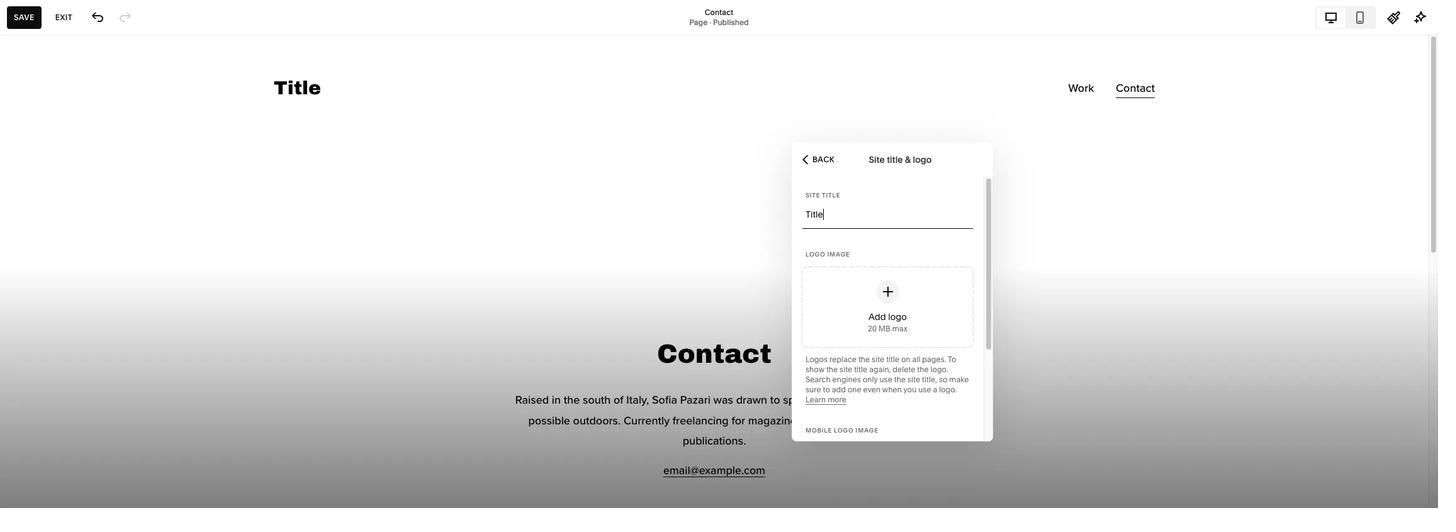 Task type: describe. For each thing, give the bounding box(es) containing it.
so
[[939, 375, 948, 385]]

·
[[710, 17, 711, 27]]

make
[[950, 375, 969, 385]]

back
[[813, 155, 835, 164]]

to
[[823, 385, 830, 395]]

sure
[[806, 385, 821, 395]]

title,
[[922, 375, 937, 385]]

learn
[[806, 395, 826, 405]]

site for site title & logo
[[869, 154, 885, 165]]

show
[[806, 365, 825, 375]]

the down delete
[[895, 375, 906, 385]]

logos replace the site title on all pages. to show the site title again, delete the logo. search engines only use the site title, so make sure to add one even when you use a logo. learn more
[[806, 355, 969, 405]]

save
[[14, 12, 34, 22]]

contact
[[705, 7, 734, 17]]

mobile
[[806, 427, 832, 434]]

the up again,
[[859, 355, 870, 365]]

a
[[933, 385, 938, 395]]

exit button
[[48, 6, 79, 29]]

settings link
[[21, 431, 140, 446]]

2 vertical spatial title
[[854, 365, 868, 375]]

brad klo button
[[19, 493, 140, 509]]

page
[[690, 17, 708, 27]]

klo
[[69, 495, 80, 505]]

published
[[713, 17, 749, 27]]

add
[[832, 385, 846, 395]]

the down 'replace'
[[827, 365, 838, 375]]

1 vertical spatial logo.
[[939, 385, 957, 395]]

delete
[[893, 365, 916, 375]]

1 vertical spatial image
[[856, 427, 879, 434]]

even
[[864, 385, 881, 395]]

0 horizontal spatial site
[[840, 365, 853, 375]]

&
[[905, 154, 911, 165]]

logos
[[806, 355, 828, 365]]

when
[[883, 385, 902, 395]]

help link
[[21, 454, 43, 467]]

brad
[[50, 495, 67, 505]]

0 horizontal spatial logo
[[806, 251, 826, 258]]



Task type: vqa. For each thing, say whether or not it's contained in the screenshot.
add
yes



Task type: locate. For each thing, give the bounding box(es) containing it.
pages.
[[923, 355, 947, 365]]

library
[[50, 409, 84, 422]]

asset
[[21, 409, 48, 422]]

0 vertical spatial site
[[872, 355, 885, 365]]

logo
[[913, 154, 932, 165]]

1 horizontal spatial use
[[919, 385, 932, 395]]

logo. down so
[[939, 385, 957, 395]]

engines
[[833, 375, 861, 385]]

exit
[[55, 12, 73, 22]]

logo. up so
[[931, 365, 949, 375]]

0 vertical spatial logo.
[[931, 365, 949, 375]]

you
[[904, 385, 917, 395]]

to
[[948, 355, 957, 365]]

site title & logo
[[869, 154, 932, 165]]

back button
[[799, 146, 839, 173]]

settings
[[21, 432, 60, 444]]

image down even
[[856, 427, 879, 434]]

asset library link
[[21, 408, 140, 423]]

title left &
[[887, 154, 903, 165]]

site left &
[[869, 154, 885, 165]]

0 vertical spatial site
[[869, 154, 885, 165]]

on
[[902, 355, 911, 365]]

title
[[887, 154, 903, 165], [887, 355, 900, 365], [854, 365, 868, 375]]

site left 'title'
[[806, 192, 821, 199]]

save button
[[7, 6, 41, 29]]

use down again,
[[880, 375, 893, 385]]

title up "only"
[[854, 365, 868, 375]]

1 vertical spatial title
[[887, 355, 900, 365]]

2 horizontal spatial site
[[908, 375, 921, 385]]

site
[[869, 154, 885, 165], [806, 192, 821, 199]]

all
[[913, 355, 921, 365]]

title
[[822, 192, 841, 199]]

site title
[[806, 192, 841, 199]]

1 vertical spatial logo
[[834, 427, 854, 434]]

site up you
[[908, 375, 921, 385]]

one
[[848, 385, 862, 395]]

0 vertical spatial title
[[887, 154, 903, 165]]

site for site title
[[806, 192, 821, 199]]

image
[[828, 251, 850, 258], [856, 427, 879, 434]]

0 horizontal spatial site
[[806, 192, 821, 199]]

title left on
[[887, 355, 900, 365]]

0 vertical spatial image
[[828, 251, 850, 258]]

asset library
[[21, 409, 84, 422]]

1 horizontal spatial site
[[869, 154, 885, 165]]

1 vertical spatial site
[[806, 192, 821, 199]]

use left a
[[919, 385, 932, 395]]

help
[[21, 454, 43, 467]]

replace
[[830, 355, 857, 365]]

learn more link
[[806, 395, 847, 405]]

0 vertical spatial use
[[880, 375, 893, 385]]

2 vertical spatial site
[[908, 375, 921, 385]]

mobile logo image
[[806, 427, 879, 434]]

site up engines
[[840, 365, 853, 375]]

contact page · published
[[690, 7, 749, 27]]

logo.
[[931, 365, 949, 375], [939, 385, 957, 395]]

site
[[872, 355, 885, 365], [840, 365, 853, 375], [908, 375, 921, 385]]

None text field
[[806, 201, 970, 229]]

again,
[[870, 365, 891, 375]]

1 vertical spatial use
[[919, 385, 932, 395]]

0 horizontal spatial image
[[828, 251, 850, 258]]

the down all
[[918, 365, 929, 375]]

only
[[863, 375, 878, 385]]

1 horizontal spatial image
[[856, 427, 879, 434]]

logo right mobile
[[834, 427, 854, 434]]

0 horizontal spatial use
[[880, 375, 893, 385]]

more
[[828, 395, 847, 405]]

image down 'title'
[[828, 251, 850, 258]]

use
[[880, 375, 893, 385], [919, 385, 932, 395]]

1 horizontal spatial site
[[872, 355, 885, 365]]

logo down site title
[[806, 251, 826, 258]]

site up again,
[[872, 355, 885, 365]]

the
[[859, 355, 870, 365], [827, 365, 838, 375], [918, 365, 929, 375], [895, 375, 906, 385]]

1 vertical spatial site
[[840, 365, 853, 375]]

search
[[806, 375, 831, 385]]

logo
[[806, 251, 826, 258], [834, 427, 854, 434]]

tab list
[[1317, 7, 1375, 27]]

0 vertical spatial logo
[[806, 251, 826, 258]]

logo image
[[806, 251, 850, 258]]

brad klo
[[50, 495, 80, 505]]

1 horizontal spatial logo
[[834, 427, 854, 434]]



